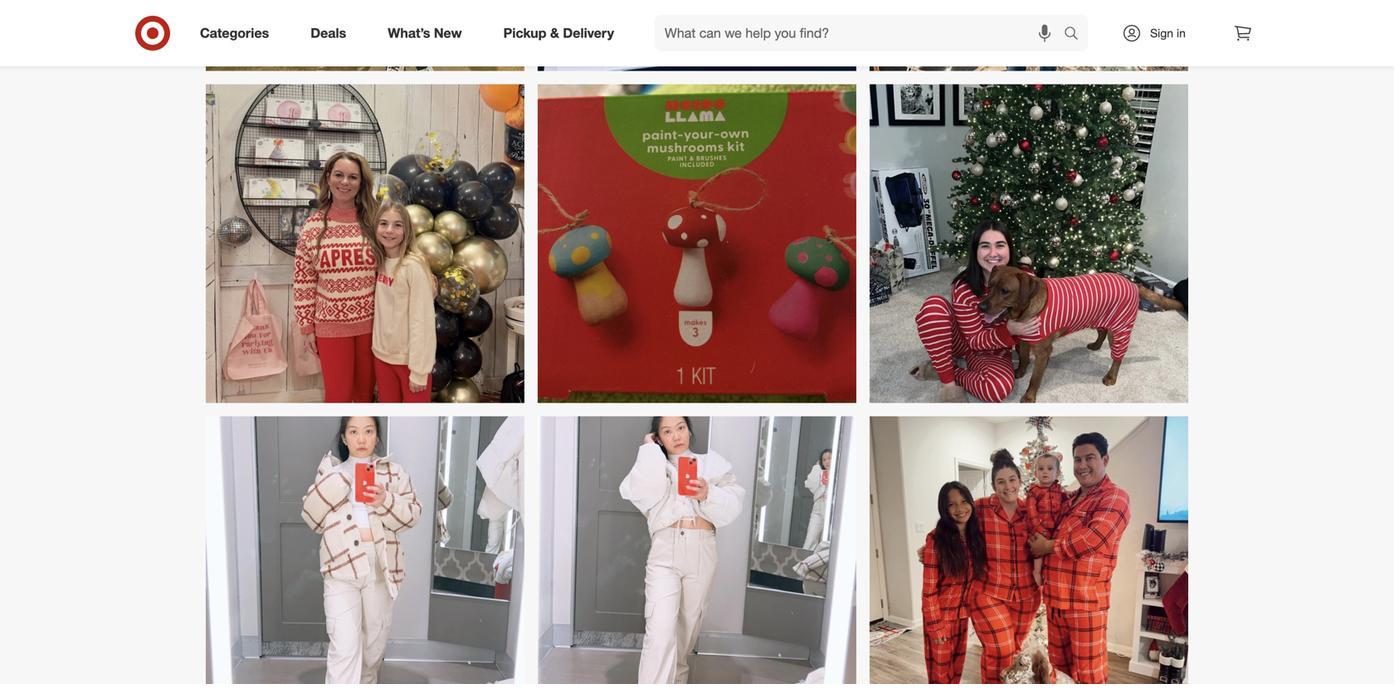Task type: vqa. For each thing, say whether or not it's contained in the screenshot.
Greg
no



Task type: describe. For each thing, give the bounding box(es) containing it.
pickup & delivery link
[[490, 15, 635, 51]]

user image by @alaina_marie.c image
[[206, 0, 525, 71]]

1 user image by @catch_her_free image from the left
[[206, 417, 525, 684]]

sign in link
[[1108, 15, 1212, 51]]

deals
[[311, 25, 346, 41]]

pickup & delivery
[[504, 25, 614, 41]]

user image by @kirby_brandywinecottage image
[[538, 84, 857, 403]]

What can we help you find? suggestions appear below search field
[[655, 15, 1068, 51]]

delivery
[[563, 25, 614, 41]]

what's
[[388, 25, 430, 41]]

user image by @fashion_travel_life1 image
[[206, 84, 525, 403]]

search
[[1057, 27, 1097, 43]]

&
[[550, 25, 560, 41]]



Task type: locate. For each thing, give the bounding box(es) containing it.
1 horizontal spatial user image by @catch_her_free image
[[538, 417, 857, 684]]

categories
[[200, 25, 269, 41]]

user image by @the.paperback.place image
[[538, 0, 857, 71]]

pickup
[[504, 25, 547, 41]]

user image by @mama_murillo image
[[870, 417, 1189, 684]]

user image by @bunkerboy__ image
[[870, 84, 1189, 403]]

user image by @catch_her_free image
[[206, 417, 525, 684], [538, 417, 857, 684]]

what's new
[[388, 25, 462, 41]]

in
[[1177, 26, 1186, 40]]

search button
[[1057, 15, 1097, 55]]

deals link
[[297, 15, 367, 51]]

categories link
[[186, 15, 290, 51]]

sign in
[[1151, 26, 1186, 40]]

0 horizontal spatial user image by @catch_her_free image
[[206, 417, 525, 684]]

2 user image by @catch_her_free image from the left
[[538, 417, 857, 684]]

what's new link
[[374, 15, 483, 51]]

sign
[[1151, 26, 1174, 40]]

new
[[434, 25, 462, 41]]

user image by @tizzie_lish image
[[870, 0, 1189, 71]]



